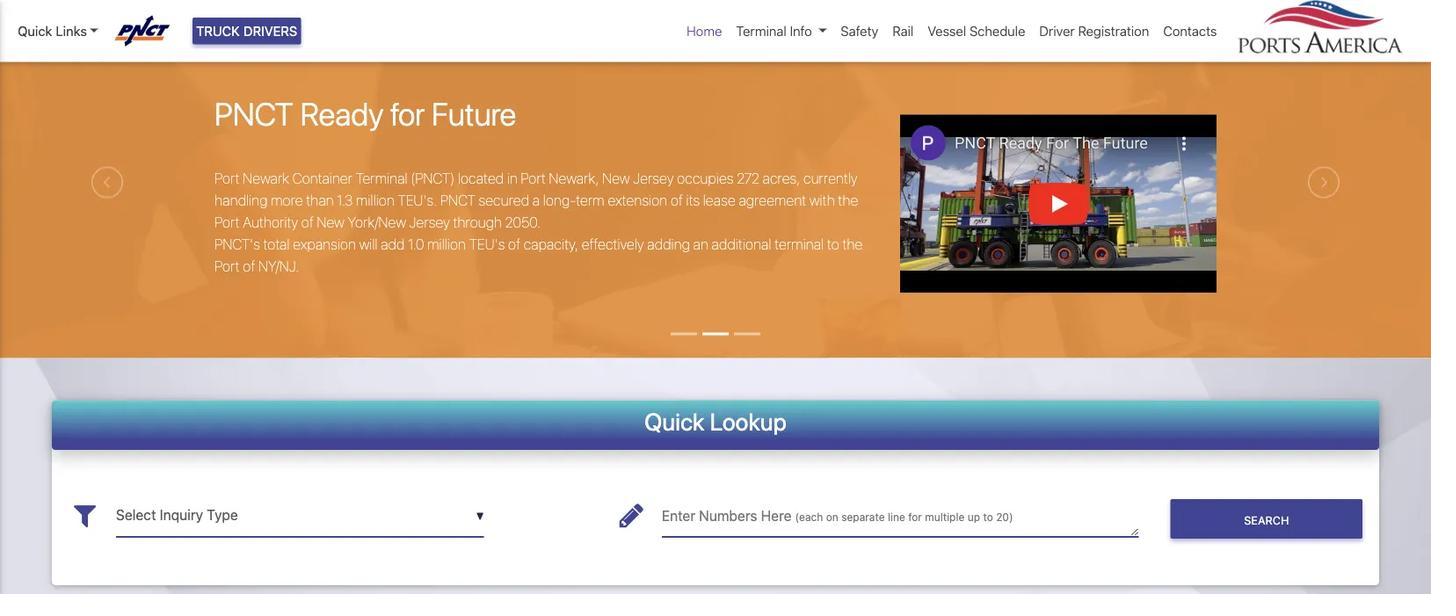 Task type: describe. For each thing, give the bounding box(es) containing it.
ny/nj.
[[258, 259, 299, 275]]

handling
[[215, 193, 268, 209]]

0 horizontal spatial new
[[317, 215, 345, 231]]

up
[[968, 512, 980, 524]]

acres,
[[763, 171, 800, 187]]

272
[[737, 171, 760, 187]]

driver registration
[[1040, 23, 1150, 39]]

of down '2050.'
[[508, 237, 521, 253]]

0 vertical spatial the
[[838, 193, 858, 209]]

search
[[1245, 514, 1289, 527]]

authority
[[243, 215, 298, 231]]

a
[[533, 193, 540, 209]]

2050.
[[505, 215, 541, 231]]

1 vertical spatial million
[[427, 237, 466, 253]]

will
[[359, 237, 378, 253]]

0 horizontal spatial million
[[356, 193, 395, 209]]

safety
[[841, 23, 879, 39]]

effectively
[[582, 237, 644, 253]]

additional
[[712, 237, 772, 253]]

total
[[263, 237, 290, 253]]

occupies
[[677, 171, 734, 187]]

vessel schedule
[[928, 23, 1026, 39]]

drivers
[[243, 23, 297, 39]]

to inside 'enter numbers here (each on separate line for multiple up to 20)'
[[983, 512, 993, 524]]

quick for quick lookup
[[645, 408, 705, 436]]

pnct ready for future image
[[0, 7, 1432, 457]]

1 vertical spatial the
[[843, 237, 863, 253]]

extension
[[608, 193, 668, 209]]

rail link
[[886, 14, 921, 48]]

terminal info
[[736, 23, 812, 39]]

vessel schedule link
[[921, 14, 1033, 48]]

of left its in the left top of the page
[[671, 193, 683, 209]]

port newark container terminal (pnct) located in port newark, new jersey occupies 272 acres, currently handling more than 1.3 million teu's.                                 pnct secured a long-term extension of its lease agreement with the port authority of new york/new jersey through 2050. pnct's total expansion will add 1.0 million teu's of capacity,                                 effectively adding an additional terminal to the port of ny/nj.
[[215, 171, 863, 275]]

terminal inside port newark container terminal (pnct) located in port newark, new jersey occupies 272 acres, currently handling more than 1.3 million teu's.                                 pnct secured a long-term extension of its lease agreement with the port authority of new york/new jersey through 2050. pnct's total expansion will add 1.0 million teu's of capacity,                                 effectively adding an additional terminal to the port of ny/nj.
[[356, 171, 408, 187]]

in
[[507, 171, 518, 187]]

separate
[[842, 512, 885, 524]]

through
[[453, 215, 502, 231]]

pnct ready for future
[[215, 95, 516, 132]]

port up handling
[[215, 171, 240, 187]]

capacity,
[[524, 237, 579, 253]]

quick for quick links
[[18, 23, 52, 39]]

more
[[271, 193, 303, 209]]

home link
[[680, 14, 729, 48]]

1.0
[[408, 237, 424, 253]]

enter numbers here (each on separate line for multiple up to 20)
[[662, 508, 1013, 525]]

numbers
[[699, 508, 758, 525]]

0 vertical spatial terminal
[[736, 23, 787, 39]]

0 vertical spatial for
[[391, 95, 425, 132]]

port right "in"
[[521, 171, 546, 187]]

its
[[686, 193, 700, 209]]

0 vertical spatial new
[[602, 171, 630, 187]]

teu's
[[469, 237, 505, 253]]

to inside port newark container terminal (pnct) located in port newark, new jersey occupies 272 acres, currently handling more than 1.3 million teu's.                                 pnct secured a long-term extension of its lease agreement with the port authority of new york/new jersey through 2050. pnct's total expansion will add 1.0 million teu's of capacity,                                 effectively adding an additional terminal to the port of ny/nj.
[[827, 237, 839, 253]]

expansion
[[293, 237, 356, 253]]

secured
[[479, 193, 529, 209]]

vessel
[[928, 23, 967, 39]]

than
[[306, 193, 334, 209]]

truck drivers link
[[193, 18, 301, 44]]

lookup
[[710, 408, 787, 436]]



Task type: locate. For each thing, give the bounding box(es) containing it.
to right up
[[983, 512, 993, 524]]

1 vertical spatial pnct
[[440, 193, 476, 209]]

enter
[[662, 508, 696, 525]]

term
[[576, 193, 605, 209]]

for inside 'enter numbers here (each on separate line for multiple up to 20)'
[[909, 512, 922, 524]]

of down 'pnct's'
[[243, 259, 255, 275]]

agreement
[[739, 193, 807, 209]]

port up 'pnct's'
[[215, 215, 240, 231]]

links
[[56, 23, 87, 39]]

new up extension
[[602, 171, 630, 187]]

registration
[[1079, 23, 1150, 39]]

adding
[[647, 237, 690, 253]]

1 horizontal spatial jersey
[[633, 171, 674, 187]]

quick links link
[[18, 21, 98, 41]]

1.3
[[337, 193, 353, 209]]

for right ready
[[391, 95, 425, 132]]

the right the terminal
[[843, 237, 863, 253]]

to
[[827, 237, 839, 253], [983, 512, 993, 524]]

0 vertical spatial million
[[356, 193, 395, 209]]

terminal
[[736, 23, 787, 39], [356, 171, 408, 187]]

an
[[693, 237, 709, 253]]

newark
[[243, 171, 289, 187]]

of down than
[[301, 215, 314, 231]]

1 horizontal spatial new
[[602, 171, 630, 187]]

alert
[[0, 0, 1432, 7]]

pnct
[[215, 95, 294, 132], [440, 193, 476, 209]]

lease
[[703, 193, 736, 209]]

pnct up through
[[440, 193, 476, 209]]

line
[[888, 512, 906, 524]]

long-
[[543, 193, 576, 209]]

for right line
[[909, 512, 922, 524]]

(each
[[795, 512, 823, 524]]

1 horizontal spatial quick
[[645, 408, 705, 436]]

to right the terminal
[[827, 237, 839, 253]]

future
[[432, 95, 516, 132]]

schedule
[[970, 23, 1026, 39]]

info
[[790, 23, 812, 39]]

1 horizontal spatial million
[[427, 237, 466, 253]]

port down 'pnct's'
[[215, 259, 240, 275]]

0 vertical spatial jersey
[[633, 171, 674, 187]]

jersey down teu's.
[[409, 215, 450, 231]]

new up expansion on the top of the page
[[317, 215, 345, 231]]

1 horizontal spatial for
[[909, 512, 922, 524]]

contacts
[[1164, 23, 1217, 39]]

million up york/new
[[356, 193, 395, 209]]

port
[[215, 171, 240, 187], [521, 171, 546, 187], [215, 215, 240, 231], [215, 259, 240, 275]]

ready
[[300, 95, 384, 132]]

the right with
[[838, 193, 858, 209]]

terminal info link
[[729, 14, 834, 48]]

quick links
[[18, 23, 87, 39]]

1 vertical spatial terminal
[[356, 171, 408, 187]]

▼
[[476, 511, 484, 523]]

for
[[391, 95, 425, 132], [909, 512, 922, 524]]

1 horizontal spatial terminal
[[736, 23, 787, 39]]

safety link
[[834, 14, 886, 48]]

1 horizontal spatial pnct
[[440, 193, 476, 209]]

0 vertical spatial quick
[[18, 23, 52, 39]]

quick left links
[[18, 23, 52, 39]]

0 vertical spatial to
[[827, 237, 839, 253]]

million right 1.0
[[427, 237, 466, 253]]

1 vertical spatial new
[[317, 215, 345, 231]]

None text field
[[116, 495, 484, 538], [662, 495, 1139, 538], [116, 495, 484, 538], [662, 495, 1139, 538]]

york/new
[[348, 215, 406, 231]]

terminal left info
[[736, 23, 787, 39]]

search button
[[1171, 500, 1363, 540]]

0 horizontal spatial for
[[391, 95, 425, 132]]

container
[[293, 171, 353, 187]]

million
[[356, 193, 395, 209], [427, 237, 466, 253]]

terminal up teu's.
[[356, 171, 408, 187]]

terminal
[[775, 237, 824, 253]]

20)
[[996, 512, 1013, 524]]

0 horizontal spatial terminal
[[356, 171, 408, 187]]

1 vertical spatial jersey
[[409, 215, 450, 231]]

0 horizontal spatial to
[[827, 237, 839, 253]]

truck
[[196, 23, 240, 39]]

of
[[671, 193, 683, 209], [301, 215, 314, 231], [508, 237, 521, 253], [243, 259, 255, 275]]

pnct inside port newark container terminal (pnct) located in port newark, new jersey occupies 272 acres, currently handling more than 1.3 million teu's.                                 pnct secured a long-term extension of its lease agreement with the port authority of new york/new jersey through 2050. pnct's total expansion will add 1.0 million teu's of capacity,                                 effectively adding an additional terminal to the port of ny/nj.
[[440, 193, 476, 209]]

the
[[838, 193, 858, 209], [843, 237, 863, 253]]

driver registration link
[[1033, 14, 1157, 48]]

1 vertical spatial to
[[983, 512, 993, 524]]

driver
[[1040, 23, 1075, 39]]

add
[[381, 237, 405, 253]]

newark,
[[549, 171, 599, 187]]

with
[[810, 193, 835, 209]]

multiple
[[925, 512, 965, 524]]

quick left lookup
[[645, 408, 705, 436]]

0 horizontal spatial quick
[[18, 23, 52, 39]]

pnct's
[[215, 237, 260, 253]]

1 horizontal spatial to
[[983, 512, 993, 524]]

quick
[[18, 23, 52, 39], [645, 408, 705, 436]]

0 horizontal spatial pnct
[[215, 95, 294, 132]]

1 vertical spatial quick
[[645, 408, 705, 436]]

teu's.
[[398, 193, 437, 209]]

here
[[761, 508, 792, 525]]

quick lookup
[[645, 408, 787, 436]]

1 vertical spatial for
[[909, 512, 922, 524]]

pnct up 'newark'
[[215, 95, 294, 132]]

truck drivers
[[196, 23, 297, 39]]

0 vertical spatial pnct
[[215, 95, 294, 132]]

new
[[602, 171, 630, 187], [317, 215, 345, 231]]

currently
[[804, 171, 858, 187]]

(pnct)
[[411, 171, 455, 187]]

jersey up extension
[[633, 171, 674, 187]]

rail
[[893, 23, 914, 39]]

jersey
[[633, 171, 674, 187], [409, 215, 450, 231]]

home
[[687, 23, 722, 39]]

located
[[458, 171, 504, 187]]

0 horizontal spatial jersey
[[409, 215, 450, 231]]

contacts link
[[1157, 14, 1224, 48]]

on
[[826, 512, 839, 524]]



Task type: vqa. For each thing, say whether or not it's contained in the screenshot.
'3' inside the MARSEC LEVEL 3 link
no



